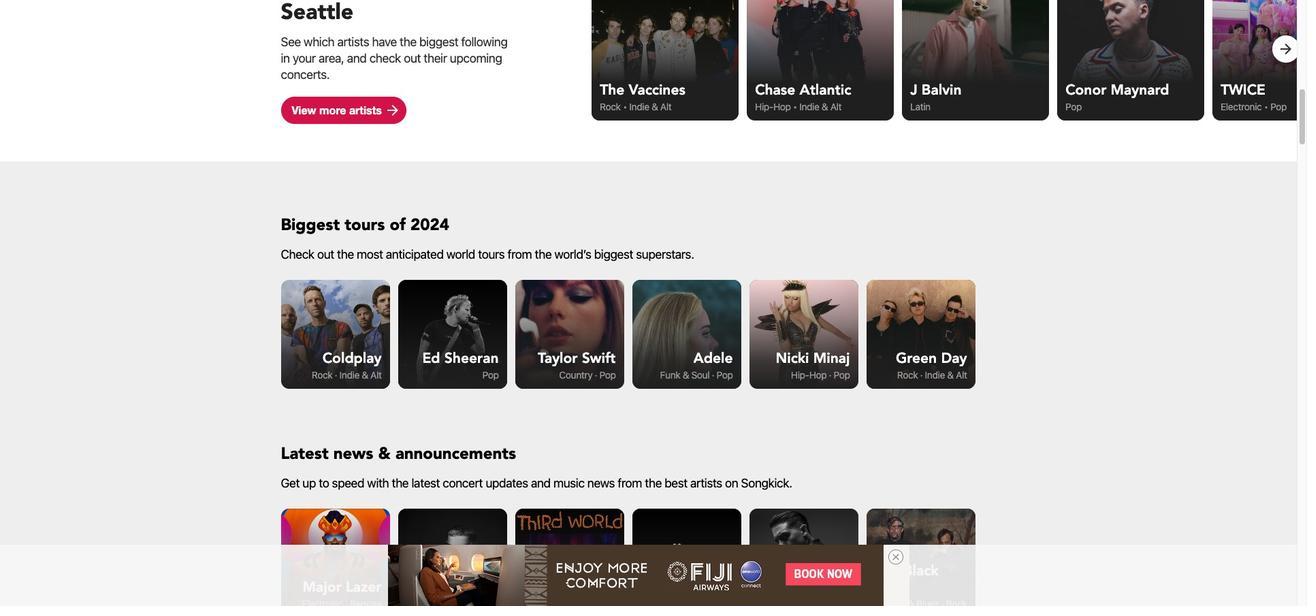 Task type: describe. For each thing, give the bounding box(es) containing it.
following
[[461, 35, 508, 49]]

anticipated
[[386, 247, 444, 262]]

rock for green day
[[897, 369, 918, 381]]

with
[[367, 476, 389, 490]]

adele
[[694, 349, 733, 368]]

& inside adele funk & soul · pop
[[683, 369, 689, 381]]

indie inside the coldplay rock · indie & alt
[[340, 369, 360, 381]]

pop inside the 'ed sheeran pop'
[[483, 369, 499, 381]]

third world
[[536, 577, 616, 597]]

indie inside chase atlantic hip-hop • indie & alt
[[800, 101, 820, 112]]

dj snake link
[[398, 509, 507, 606]]

their
[[424, 51, 447, 65]]

in
[[281, 51, 290, 65]]

sheeran
[[445, 349, 499, 368]]

soul
[[692, 369, 710, 381]]

best
[[665, 476, 688, 490]]

rock inside the coldplay rock · indie & alt
[[312, 369, 333, 381]]

coldplay
[[323, 349, 382, 368]]

1 vertical spatial from
[[618, 476, 642, 490]]

see
[[281, 35, 301, 49]]

electronic
[[1221, 101, 1262, 112]]

songkick.
[[741, 476, 792, 490]]

artists for more
[[349, 103, 382, 116]]

taylor
[[538, 349, 578, 368]]

pop inside twice electronic • pop
[[1271, 101, 1287, 112]]

g-eazy link
[[749, 509, 858, 606]]

upcoming
[[450, 51, 502, 65]]

snake
[[459, 577, 499, 597]]

• inside the vaccines rock • indie & alt
[[623, 101, 627, 112]]

chase
[[755, 80, 796, 100]]

1 vertical spatial biggest
[[594, 247, 633, 262]]

pop inside nicki minaj hip-hop · pop
[[834, 369, 850, 381]]

latest
[[412, 476, 440, 490]]

the right with
[[392, 476, 409, 490]]

• inside twice electronic • pop
[[1265, 101, 1269, 112]]

twice electronic • pop
[[1221, 80, 1287, 112]]

pop inside conor maynard pop
[[1066, 101, 1082, 112]]

view more artists
[[292, 103, 382, 116]]

concerts.
[[281, 67, 330, 82]]

& inside "green day rock · indie & alt"
[[947, 369, 954, 381]]

check
[[370, 51, 401, 65]]

adele funk & soul · pop
[[660, 349, 733, 381]]

j balvin latin
[[911, 80, 962, 112]]

most
[[357, 247, 383, 262]]

0 vertical spatial tours
[[345, 214, 385, 236]]

1 horizontal spatial and
[[531, 476, 551, 490]]

artists for which
[[337, 35, 369, 49]]

get up to speed with the latest concert updates and music news from the best artists on songkick.
[[281, 476, 792, 490]]

g-
[[804, 577, 819, 597]]

& inside the coldplay rock · indie & alt
[[362, 369, 368, 381]]

1 horizontal spatial news
[[588, 476, 615, 490]]

alt inside the vaccines rock • indie & alt
[[660, 101, 672, 112]]

view
[[292, 103, 316, 116]]

nicki minaj hip-hop · pop
[[776, 349, 850, 381]]

advertisement element
[[388, 545, 884, 606]]

nicki
[[776, 349, 809, 368]]

pop inside taylor swift country · pop
[[600, 369, 616, 381]]

superstars.
[[636, 247, 694, 262]]

world
[[447, 247, 475, 262]]

dj
[[437, 577, 455, 597]]

check
[[281, 247, 314, 262]]

latest
[[281, 443, 329, 465]]

ed sheeran pop
[[423, 349, 499, 381]]

the inside the see which artists have the biggest following in your area, and check out their upcoming concerts.
[[400, 35, 417, 49]]

tiësto
[[692, 577, 733, 597]]

latin
[[911, 101, 931, 112]]

swift
[[582, 349, 616, 368]]

conor maynard pop
[[1066, 80, 1170, 112]]

the black keys link
[[867, 509, 976, 606]]

ed
[[423, 349, 440, 368]]

and inside the see which artists have the biggest following in your area, and check out their upcoming concerts.
[[347, 51, 367, 65]]

2 vertical spatial artists
[[691, 476, 722, 490]]

country
[[559, 369, 593, 381]]

the vaccines rock • indie & alt
[[600, 80, 686, 112]]

conor
[[1066, 80, 1107, 100]]

· inside adele funk & soul · pop
[[712, 369, 715, 381]]

more
[[319, 103, 346, 116]]

taylor swift country · pop
[[538, 349, 616, 381]]

· inside nicki minaj hip-hop · pop
[[829, 369, 832, 381]]

pop inside adele funk & soul · pop
[[717, 369, 733, 381]]

chase atlantic hip-hop • indie & alt
[[755, 80, 852, 112]]

0 horizontal spatial out
[[317, 247, 334, 262]]

have
[[372, 35, 397, 49]]

· inside "green day rock · indie & alt"
[[921, 369, 923, 381]]

• inside chase atlantic hip-hop • indie & alt
[[793, 101, 797, 112]]

hip- for nicki
[[791, 369, 810, 381]]



Task type: vqa. For each thing, say whether or not it's contained in the screenshot.


Task type: locate. For each thing, give the bounding box(es) containing it.
1 horizontal spatial •
[[793, 101, 797, 112]]

0 horizontal spatial rock
[[312, 369, 333, 381]]

1 horizontal spatial hip-
[[791, 369, 810, 381]]

the for keys
[[875, 561, 899, 581]]

the black keys
[[875, 561, 939, 597]]

0 horizontal spatial and
[[347, 51, 367, 65]]

0 vertical spatial hip-
[[755, 101, 774, 112]]

2 horizontal spatial •
[[1265, 101, 1269, 112]]

the left best
[[645, 476, 662, 490]]

get
[[281, 476, 300, 490]]

0 vertical spatial out
[[404, 51, 421, 65]]

1 horizontal spatial tours
[[478, 247, 505, 262]]

indie inside "green day rock · indie & alt"
[[925, 369, 945, 381]]

biggest
[[419, 35, 459, 49], [594, 247, 633, 262]]

4 · from the left
[[829, 369, 832, 381]]

hop inside nicki minaj hip-hop · pop
[[810, 369, 827, 381]]

0 vertical spatial and
[[347, 51, 367, 65]]

major lazer
[[303, 577, 382, 597]]

0 horizontal spatial from
[[508, 247, 532, 262]]

biggest inside the see which artists have the biggest following in your area, and check out their upcoming concerts.
[[419, 35, 459, 49]]

1 vertical spatial the
[[875, 561, 899, 581]]

pop right electronic
[[1271, 101, 1287, 112]]

· right soul
[[712, 369, 715, 381]]

0 vertical spatial from
[[508, 247, 532, 262]]

hip- down 'nicki'
[[791, 369, 810, 381]]

hop down minaj
[[810, 369, 827, 381]]

on
[[725, 476, 738, 490]]

black
[[904, 561, 939, 581]]

1 vertical spatial news
[[588, 476, 615, 490]]

2 horizontal spatial rock
[[897, 369, 918, 381]]

the left most
[[337, 247, 354, 262]]

indie down vaccines
[[630, 101, 649, 112]]

out
[[404, 51, 421, 65], [317, 247, 334, 262]]

alt down atlantic
[[831, 101, 842, 112]]

green
[[896, 349, 937, 368]]

the right have
[[400, 35, 417, 49]]

news up speed
[[334, 443, 374, 465]]

maynard
[[1111, 80, 1170, 100]]

& inside chase atlantic hip-hop • indie & alt
[[822, 101, 828, 112]]

area,
[[319, 51, 344, 65]]

1 • from the left
[[623, 101, 627, 112]]

green day rock · indie & alt
[[896, 349, 967, 381]]

0 horizontal spatial biggest
[[419, 35, 459, 49]]

tiësto link
[[632, 509, 741, 606]]

& down day
[[947, 369, 954, 381]]

biggest up their
[[419, 35, 459, 49]]

1 horizontal spatial biggest
[[594, 247, 633, 262]]

pop down swift
[[600, 369, 616, 381]]

hip- inside chase atlantic hip-hop • indie & alt
[[755, 101, 774, 112]]

hop down chase
[[774, 101, 791, 112]]

third world link
[[515, 509, 624, 606]]

indie inside the vaccines rock • indie & alt
[[630, 101, 649, 112]]

rock inside "green day rock · indie & alt"
[[897, 369, 918, 381]]

1 horizontal spatial the
[[875, 561, 899, 581]]

vaccines
[[629, 80, 686, 100]]

alt inside "green day rock · indie & alt"
[[956, 369, 967, 381]]

major
[[303, 577, 342, 597]]

view more artists link
[[281, 97, 406, 124]]

1 vertical spatial tours
[[478, 247, 505, 262]]

major lazer link
[[281, 509, 390, 606]]

1 horizontal spatial out
[[404, 51, 421, 65]]

& left soul
[[683, 369, 689, 381]]

announcements
[[396, 443, 516, 465]]

& up with
[[378, 443, 391, 465]]

out right check on the top left
[[317, 247, 334, 262]]

g-eazy
[[804, 577, 850, 597]]

3 • from the left
[[1265, 101, 1269, 112]]

hip- down chase
[[755, 101, 774, 112]]

the inside the black keys
[[875, 561, 899, 581]]

check out the most anticipated world tours from the world's biggest superstars.
[[281, 247, 694, 262]]

updates
[[486, 476, 528, 490]]

hip- inside nicki minaj hip-hop · pop
[[791, 369, 810, 381]]

keys
[[875, 577, 907, 597]]

pop down conor
[[1066, 101, 1082, 112]]

artists up area,
[[337, 35, 369, 49]]

0 vertical spatial artists
[[337, 35, 369, 49]]

· down green
[[921, 369, 923, 381]]

third
[[536, 577, 571, 597]]

& down coldplay
[[362, 369, 368, 381]]

world's
[[555, 247, 591, 262]]

the left world's
[[535, 247, 552, 262]]

1 vertical spatial out
[[317, 247, 334, 262]]

1 horizontal spatial from
[[618, 476, 642, 490]]

speed
[[332, 476, 364, 490]]

from left best
[[618, 476, 642, 490]]

1 horizontal spatial hop
[[810, 369, 827, 381]]

tours up most
[[345, 214, 385, 236]]

j
[[911, 80, 918, 100]]

· down minaj
[[829, 369, 832, 381]]

lazer
[[346, 577, 382, 597]]

alt
[[660, 101, 672, 112], [831, 101, 842, 112], [371, 369, 382, 381], [956, 369, 967, 381]]

alt down coldplay
[[371, 369, 382, 381]]

world
[[575, 577, 616, 597]]

news right music at the left
[[588, 476, 615, 490]]

and
[[347, 51, 367, 65], [531, 476, 551, 490]]

tours
[[345, 214, 385, 236], [478, 247, 505, 262]]

1 vertical spatial hop
[[810, 369, 827, 381]]

pop down minaj
[[834, 369, 850, 381]]

day
[[941, 349, 967, 368]]

your
[[293, 51, 316, 65]]

atlantic
[[800, 80, 852, 100]]

the for rock
[[600, 80, 625, 100]]

see which artists have the biggest following in your area, and check out their upcoming concerts.
[[281, 35, 508, 82]]

5 · from the left
[[921, 369, 923, 381]]

dj snake
[[437, 577, 499, 597]]

2024
[[411, 214, 449, 236]]

to
[[319, 476, 329, 490]]

hop inside chase atlantic hip-hop • indie & alt
[[774, 101, 791, 112]]

hip-
[[755, 101, 774, 112], [791, 369, 810, 381]]

0 vertical spatial biggest
[[419, 35, 459, 49]]

pop
[[1066, 101, 1082, 112], [1271, 101, 1287, 112], [483, 369, 499, 381], [600, 369, 616, 381], [717, 369, 733, 381], [834, 369, 850, 381]]

1 · from the left
[[335, 369, 337, 381]]

and left music at the left
[[531, 476, 551, 490]]

0 vertical spatial hop
[[774, 101, 791, 112]]

0 horizontal spatial •
[[623, 101, 627, 112]]

& down atlantic
[[822, 101, 828, 112]]

rock
[[600, 101, 621, 112], [312, 369, 333, 381], [897, 369, 918, 381]]

eazy
[[819, 577, 850, 597]]

0 horizontal spatial tours
[[345, 214, 385, 236]]

0 horizontal spatial hip-
[[755, 101, 774, 112]]

· inside taylor swift country · pop
[[595, 369, 597, 381]]

funk
[[660, 369, 681, 381]]

rock for the vaccines
[[600, 101, 621, 112]]

alt down day
[[956, 369, 967, 381]]

biggest tours of 2024
[[281, 214, 449, 236]]

artists inside the see which artists have the biggest following in your area, and check out their upcoming concerts.
[[337, 35, 369, 49]]

concert
[[443, 476, 483, 490]]

· down swift
[[595, 369, 597, 381]]

alt inside the coldplay rock · indie & alt
[[371, 369, 382, 381]]

tours right world
[[478, 247, 505, 262]]

artists right more
[[349, 103, 382, 116]]

0 vertical spatial news
[[334, 443, 374, 465]]

indie down coldplay
[[340, 369, 360, 381]]

· inside the coldplay rock · indie & alt
[[335, 369, 337, 381]]

the left black
[[875, 561, 899, 581]]

0 horizontal spatial hop
[[774, 101, 791, 112]]

1 vertical spatial and
[[531, 476, 551, 490]]

biggest right world's
[[594, 247, 633, 262]]

which
[[304, 35, 335, 49]]

biggest
[[281, 214, 340, 236]]

the
[[400, 35, 417, 49], [337, 247, 354, 262], [535, 247, 552, 262], [392, 476, 409, 490], [645, 476, 662, 490]]

minaj
[[814, 349, 850, 368]]

the inside the vaccines rock • indie & alt
[[600, 80, 625, 100]]

from left world's
[[508, 247, 532, 262]]

0 vertical spatial the
[[600, 80, 625, 100]]

artists
[[337, 35, 369, 49], [349, 103, 382, 116], [691, 476, 722, 490]]

& inside the vaccines rock • indie & alt
[[652, 101, 658, 112]]

rock inside the vaccines rock • indie & alt
[[600, 101, 621, 112]]

·
[[335, 369, 337, 381], [595, 369, 597, 381], [712, 369, 715, 381], [829, 369, 832, 381], [921, 369, 923, 381]]

news
[[334, 443, 374, 465], [588, 476, 615, 490]]

out inside the see which artists have the biggest following in your area, and check out their upcoming concerts.
[[404, 51, 421, 65]]

1 horizontal spatial rock
[[600, 101, 621, 112]]

indie
[[630, 101, 649, 112], [800, 101, 820, 112], [340, 369, 360, 381], [925, 369, 945, 381]]

pop down sheeran
[[483, 369, 499, 381]]

balvin
[[922, 80, 962, 100]]

out left their
[[404, 51, 421, 65]]

0 horizontal spatial the
[[600, 80, 625, 100]]

the
[[600, 80, 625, 100], [875, 561, 899, 581]]

& down vaccines
[[652, 101, 658, 112]]

indie down atlantic
[[800, 101, 820, 112]]

of
[[390, 214, 406, 236]]

hip- for chase
[[755, 101, 774, 112]]

the left vaccines
[[600, 80, 625, 100]]

2 · from the left
[[595, 369, 597, 381]]

up
[[303, 476, 316, 490]]

and right area,
[[347, 51, 367, 65]]

1 vertical spatial artists
[[349, 103, 382, 116]]

pop down the adele
[[717, 369, 733, 381]]

twice
[[1221, 80, 1266, 100]]

· down coldplay
[[335, 369, 337, 381]]

alt down vaccines
[[660, 101, 672, 112]]

3 · from the left
[[712, 369, 715, 381]]

alt inside chase atlantic hip-hop • indie & alt
[[831, 101, 842, 112]]

music
[[554, 476, 585, 490]]

hop for chase
[[774, 101, 791, 112]]

from
[[508, 247, 532, 262], [618, 476, 642, 490]]

0 horizontal spatial news
[[334, 443, 374, 465]]

hop
[[774, 101, 791, 112], [810, 369, 827, 381]]

coldplay rock · indie & alt
[[312, 349, 382, 381]]

indie down green
[[925, 369, 945, 381]]

artists left on
[[691, 476, 722, 490]]

2 • from the left
[[793, 101, 797, 112]]

latest news & announcements
[[281, 443, 516, 465]]

hop for nicki
[[810, 369, 827, 381]]

1 vertical spatial hip-
[[791, 369, 810, 381]]



